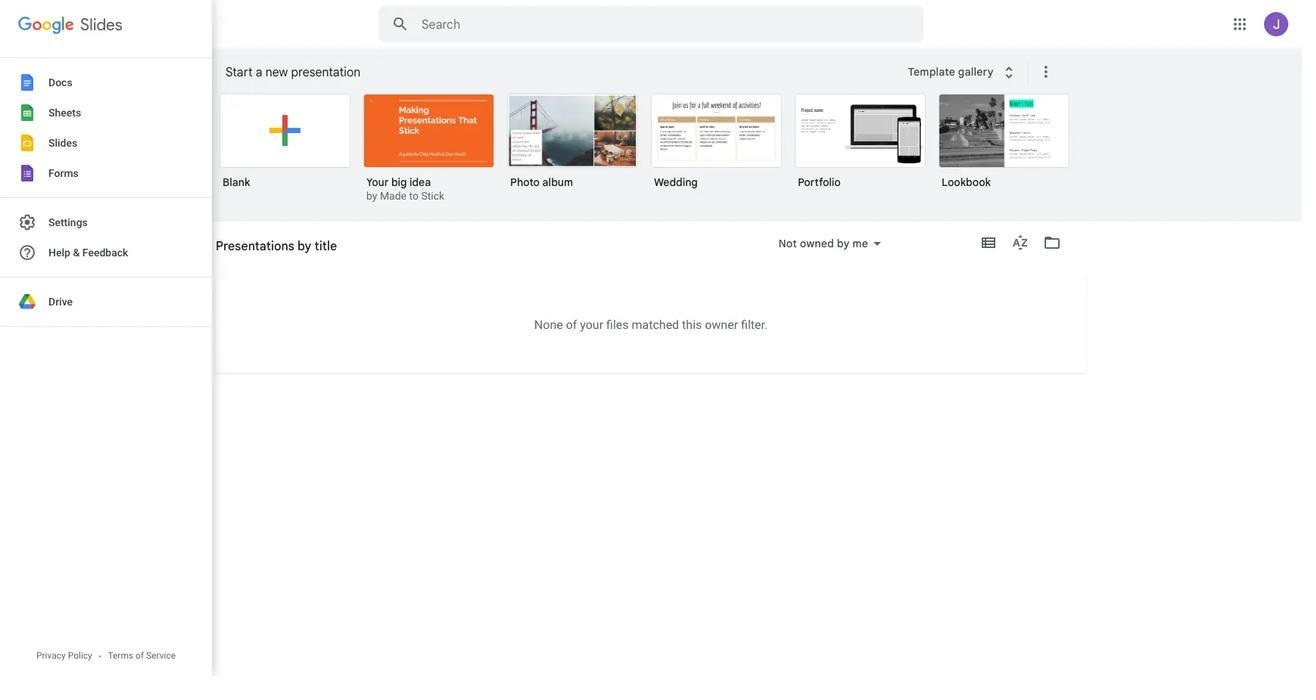 Task type: vqa. For each thing, say whether or not it's contained in the screenshot.
'Of' to the right
yes



Task type: locate. For each thing, give the bounding box(es) containing it.
of
[[566, 318, 577, 332], [136, 651, 144, 662]]

photo
[[510, 176, 540, 189]]

0 horizontal spatial of
[[136, 651, 144, 662]]

idea
[[410, 176, 431, 189]]

of right "terms"
[[136, 651, 144, 662]]

list box
[[220, 91, 1090, 223]]

presentations by title
[[216, 239, 337, 254], [216, 245, 322, 259]]

presentations by title heading
[[216, 222, 337, 270]]

presentations
[[216, 239, 294, 254], [216, 245, 285, 259]]

matched
[[632, 318, 679, 332]]

title
[[315, 239, 337, 254], [302, 245, 322, 259]]

help
[[48, 247, 70, 259]]

of left your
[[566, 318, 577, 332]]

policy
[[68, 651, 92, 662]]

owned
[[800, 237, 834, 251]]

privacy policy · terms of service
[[36, 651, 176, 663]]

start a new presentation
[[226, 65, 361, 80]]

to
[[409, 190, 419, 202]]

help & feedback
[[48, 247, 128, 259]]

not owned by me
[[779, 237, 868, 251]]

by
[[366, 190, 377, 202], [837, 237, 850, 251], [298, 239, 312, 254], [287, 245, 300, 259]]

presentations inside heading
[[216, 239, 294, 254]]

slides menu
[[0, 0, 212, 677]]

1 presentations from the top
[[216, 239, 294, 254]]

None search field
[[379, 6, 924, 42]]

terms of service link
[[104, 651, 180, 663]]

portfolio
[[798, 176, 841, 189]]

album
[[543, 176, 573, 189]]

photo album
[[510, 176, 573, 189]]

not owned by me button
[[769, 235, 891, 253]]

gallery
[[958, 65, 994, 79]]

1 horizontal spatial of
[[566, 318, 577, 332]]

&
[[73, 247, 80, 259]]

slides link
[[18, 0, 123, 186], [48, 9, 127, 42]]

a
[[256, 65, 262, 80]]

drive
[[48, 296, 73, 308]]

0 vertical spatial of
[[566, 318, 577, 332]]

settings
[[48, 217, 88, 229]]

slides
[[80, 14, 123, 34], [85, 14, 127, 34], [48, 137, 77, 149]]

files
[[607, 318, 629, 332]]

not
[[779, 237, 797, 251]]

your big idea option
[[363, 94, 494, 204]]

template gallery
[[908, 65, 994, 79]]

by inside dropdown button
[[837, 237, 850, 251]]

1 vertical spatial of
[[136, 651, 144, 662]]

stick
[[421, 190, 445, 202]]

start a new presentation heading
[[226, 48, 898, 97]]

none
[[534, 318, 563, 332]]

privacy
[[36, 651, 66, 662]]

big
[[391, 176, 407, 189]]

made to stick link
[[380, 190, 445, 202]]

privacy policy link
[[33, 651, 96, 663]]

your big idea by made to stick
[[366, 176, 445, 202]]



Task type: describe. For each thing, give the bounding box(es) containing it.
made
[[380, 190, 407, 202]]

this
[[682, 318, 702, 332]]

blank option
[[220, 94, 351, 200]]

new
[[266, 65, 288, 80]]

your
[[580, 318, 604, 332]]

by inside your big idea by made to stick
[[366, 190, 377, 202]]

docs
[[48, 76, 72, 89]]

start
[[226, 65, 253, 80]]

title inside heading
[[315, 239, 337, 254]]

portfolio option
[[795, 94, 926, 200]]

template gallery button
[[898, 58, 1028, 86]]

service
[[146, 651, 176, 662]]

me
[[853, 237, 868, 251]]

2 presentations from the top
[[216, 245, 285, 259]]

more actions. image
[[1034, 63, 1055, 81]]

feedback
[[82, 247, 128, 259]]

filter.
[[741, 318, 768, 332]]

wedding option
[[651, 94, 782, 200]]

blank
[[223, 176, 250, 189]]

owner
[[705, 318, 738, 332]]

presentation
[[291, 65, 361, 80]]

list box containing blank
[[220, 91, 1090, 223]]

of inside 'privacy policy · terms of service'
[[136, 651, 144, 662]]

Search bar text field
[[422, 17, 886, 33]]

by inside heading
[[298, 239, 312, 254]]

wedding
[[654, 176, 698, 189]]

search image
[[385, 9, 416, 39]]

terms
[[108, 651, 133, 662]]

1 presentations by title from the top
[[216, 239, 337, 254]]

forms
[[48, 167, 79, 179]]

lookbook option
[[939, 94, 1070, 200]]

none of your files matched this owner filter. region
[[216, 318, 1087, 332]]

·
[[99, 651, 101, 663]]

lookbook
[[942, 176, 991, 189]]

your
[[366, 176, 389, 189]]

2 presentations by title from the top
[[216, 245, 322, 259]]

none of your files matched this owner filter.
[[534, 318, 768, 332]]

template
[[908, 65, 956, 79]]

sheets
[[48, 107, 81, 119]]

photo album option
[[507, 94, 638, 200]]



